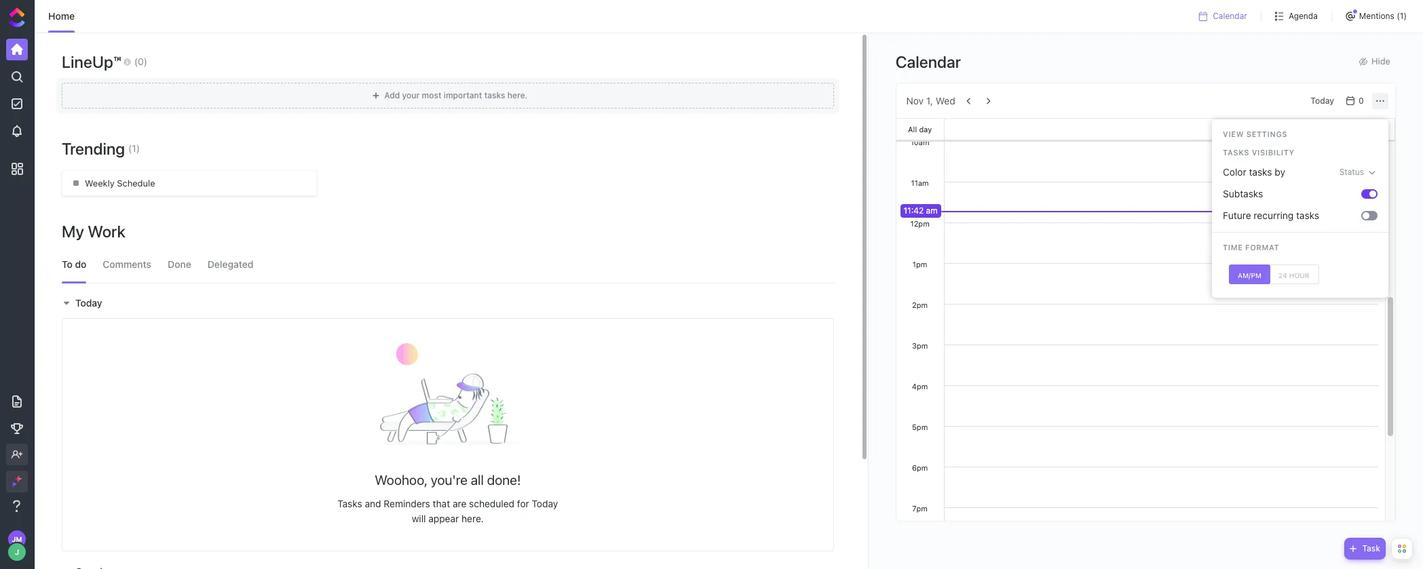 Task type: locate. For each thing, give the bounding box(es) containing it.
all
[[471, 472, 484, 488]]

weekly
[[85, 178, 115, 189]]

1 horizontal spatial calendar
[[1213, 11, 1248, 21]]

color
[[1223, 166, 1247, 178]]

tasks inside the tasks and reminders that are scheduled for today will appear here.
[[338, 498, 362, 510]]

tasks left "by"
[[1249, 166, 1273, 178]]

tasks visibility
[[1223, 148, 1295, 157]]

1 vertical spatial today
[[75, 297, 102, 309]]

1 vertical spatial tasks
[[1297, 210, 1320, 221]]

trending (1)
[[62, 139, 140, 158]]

my work
[[62, 222, 125, 241]]

tasks for tasks and reminders that are scheduled for today will appear here.
[[338, 498, 362, 510]]

0 vertical spatial calendar
[[1213, 11, 1248, 21]]

1 horizontal spatial tasks
[[1297, 210, 1320, 221]]

done!
[[487, 472, 521, 488]]

24
[[1279, 271, 1288, 279]]

2 vertical spatial today
[[532, 498, 558, 510]]

color tasks by
[[1223, 166, 1286, 178]]

subtasks button
[[1218, 183, 1362, 205]]

view settings
[[1223, 130, 1288, 138]]

agenda
[[1289, 11, 1318, 21]]

0 horizontal spatial tasks
[[338, 498, 362, 510]]

that
[[433, 498, 450, 510]]

tasks
[[1249, 166, 1273, 178], [1297, 210, 1320, 221]]

future recurring tasks
[[1223, 210, 1320, 221]]

time
[[1223, 243, 1243, 252]]

calendar
[[1213, 11, 1248, 21], [896, 52, 961, 71]]

0 horizontal spatial tasks
[[1249, 166, 1273, 178]]

tasks
[[1223, 148, 1250, 157], [338, 498, 362, 510]]

2 horizontal spatial today
[[1311, 95, 1335, 106]]

2pm
[[912, 301, 928, 310]]

0 vertical spatial today
[[1311, 95, 1335, 106]]

7pm
[[913, 504, 928, 513]]

4pm
[[912, 382, 928, 391]]

1pm
[[913, 260, 928, 269]]

tasks down view
[[1223, 148, 1250, 157]]

woohoo, you're all done! tab panel
[[55, 289, 841, 570]]

view
[[1223, 130, 1245, 138]]

reminders
[[384, 498, 430, 510]]

tasks left and
[[338, 498, 362, 510]]

by
[[1275, 166, 1286, 178]]

today
[[1311, 95, 1335, 106], [75, 297, 102, 309], [532, 498, 558, 510]]

time format
[[1223, 243, 1280, 252]]

am/pm
[[1238, 271, 1262, 279]]

here.
[[462, 513, 484, 525]]

1 vertical spatial tasks
[[338, 498, 362, 510]]

will
[[412, 513, 426, 525]]

1 vertical spatial calendar
[[896, 52, 961, 71]]

schedule
[[117, 178, 155, 189]]

1 horizontal spatial tasks
[[1223, 148, 1250, 157]]

tasks down subtasks button
[[1297, 210, 1320, 221]]

for
[[517, 498, 529, 510]]

woohoo, you're all done!
[[375, 472, 521, 488]]

1 horizontal spatial today
[[532, 498, 558, 510]]

today button
[[1306, 93, 1340, 109]]

0 vertical spatial tasks
[[1249, 166, 1273, 178]]

12pm
[[911, 219, 930, 228]]

24 hour
[[1279, 271, 1310, 279]]

all day
[[908, 125, 932, 133]]

0 vertical spatial tasks
[[1223, 148, 1250, 157]]



Task type: vqa. For each thing, say whether or not it's contained in the screenshot.
Today button
yes



Task type: describe. For each thing, give the bounding box(es) containing it.
0 horizontal spatial calendar
[[896, 52, 961, 71]]

5pm
[[912, 423, 928, 432]]

settings
[[1247, 130, 1288, 138]]

future recurring tasks button
[[1218, 205, 1362, 227]]

and
[[365, 498, 381, 510]]

weekly schedule
[[85, 178, 155, 189]]

tasks for tasks visibility
[[1223, 148, 1250, 157]]

11am
[[911, 179, 929, 187]]

today inside the tasks and reminders that are scheduled for today will appear here.
[[532, 498, 558, 510]]

weekly schedule link
[[62, 170, 317, 196]]

home
[[48, 10, 75, 22]]

tasks and reminders that are scheduled for today will appear here.
[[338, 498, 558, 525]]

future
[[1223, 210, 1252, 221]]

today inside button
[[1311, 95, 1335, 106]]

you're
[[431, 472, 468, 488]]

3pm
[[912, 341, 928, 350]]

6pm
[[912, 464, 928, 473]]

10am
[[911, 138, 930, 147]]

work
[[88, 222, 125, 241]]

format
[[1246, 243, 1280, 252]]

trending
[[62, 139, 125, 158]]

day
[[919, 125, 932, 133]]

hide
[[1372, 56, 1391, 67]]

subtasks
[[1223, 188, 1264, 200]]

all
[[908, 125, 917, 133]]

my
[[62, 222, 84, 241]]

task
[[1363, 544, 1381, 554]]

(1)
[[128, 143, 140, 154]]

0 horizontal spatial today
[[75, 297, 102, 309]]

(0)
[[134, 55, 147, 67]]

today button
[[62, 297, 106, 309]]

are
[[453, 498, 467, 510]]

tasks inside button
[[1297, 210, 1320, 221]]

status
[[1340, 167, 1365, 177]]

visibility
[[1252, 148, 1295, 157]]

recurring
[[1254, 210, 1294, 221]]

woohoo,
[[375, 472, 428, 488]]

scheduled
[[469, 498, 515, 510]]

hour
[[1290, 271, 1310, 279]]

appear
[[429, 513, 459, 525]]

lineup
[[62, 52, 113, 71]]



